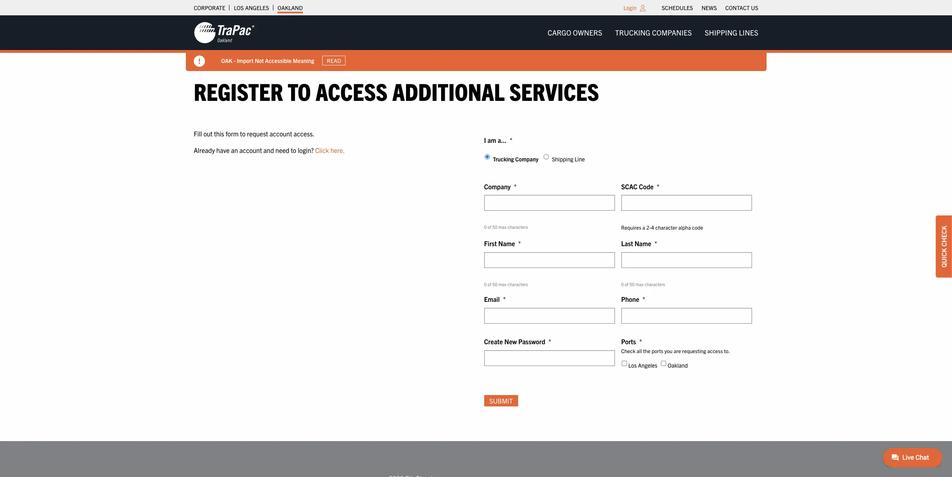 Task type: vqa. For each thing, say whether or not it's contained in the screenshot.
&
no



Task type: locate. For each thing, give the bounding box(es) containing it.
none password field inside the register to access additional services main content
[[484, 350, 615, 366]]

1 horizontal spatial los angeles
[[629, 362, 658, 369]]

shipping lines
[[705, 28, 759, 37]]

oakland link
[[278, 2, 303, 13]]

ports
[[652, 347, 664, 354]]

1 vertical spatial angeles
[[639, 362, 658, 369]]

scac code *
[[622, 182, 660, 190]]

menu bar
[[658, 2, 763, 13], [542, 25, 765, 41]]

max up phone *
[[636, 281, 644, 287]]

alpha
[[679, 224, 691, 231]]

1 horizontal spatial shipping
[[705, 28, 738, 37]]

1 vertical spatial to
[[240, 129, 246, 137]]

click here. link
[[315, 146, 345, 154]]

None text field
[[622, 195, 752, 211], [622, 252, 752, 268], [622, 308, 752, 324], [622, 195, 752, 211], [622, 252, 752, 268], [622, 308, 752, 324]]

0 vertical spatial los angeles
[[234, 4, 269, 11]]

0 up first
[[484, 224, 487, 230]]

los up oakland image
[[234, 4, 244, 11]]

banner
[[0, 15, 953, 71]]

2 name from the left
[[635, 239, 652, 247]]

name for first name
[[499, 239, 515, 247]]

trucking right the trucking company option
[[493, 155, 514, 163]]

ports
[[622, 337, 637, 345]]

None text field
[[484, 195, 615, 211], [484, 252, 615, 268], [484, 308, 615, 324], [484, 195, 615, 211], [484, 252, 615, 268], [484, 308, 615, 324]]

0 horizontal spatial angeles
[[245, 4, 269, 11]]

1 vertical spatial los
[[629, 362, 637, 369]]

-
[[234, 57, 236, 64]]

trucking down login link
[[616, 28, 651, 37]]

* inside ports * check all the ports you are requesting access to.
[[640, 337, 643, 345]]

quick check link
[[937, 216, 953, 278]]

trucking for trucking companies
[[616, 28, 651, 37]]

los angeles up oakland image
[[234, 4, 269, 11]]

email *
[[484, 295, 506, 303]]

shipping
[[705, 28, 738, 37], [552, 155, 574, 163]]

0 horizontal spatial check
[[622, 347, 636, 354]]

max for company
[[499, 224, 507, 230]]

of up first
[[488, 224, 492, 230]]

name right last
[[635, 239, 652, 247]]

los angeles link
[[234, 2, 269, 13]]

name right first
[[499, 239, 515, 247]]

angeles down the
[[639, 362, 658, 369]]

oak
[[221, 57, 233, 64]]

max for last
[[636, 281, 644, 287]]

1 vertical spatial los angeles
[[629, 362, 658, 369]]

check down ports
[[622, 347, 636, 354]]

to down meaning
[[288, 76, 311, 106]]

* right first
[[519, 239, 521, 247]]

2-
[[647, 224, 652, 231]]

0 vertical spatial los
[[234, 4, 244, 11]]

0 horizontal spatial shipping
[[552, 155, 574, 163]]

angeles inside the register to access additional services main content
[[639, 362, 658, 369]]

last name *
[[622, 239, 658, 247]]

solid image
[[194, 56, 205, 67]]

0 of 50 max characters up first name *
[[484, 224, 528, 230]]

check up quick
[[941, 226, 949, 247]]

0 vertical spatial check
[[941, 226, 949, 247]]

us
[[752, 4, 759, 11]]

0 up email
[[484, 281, 487, 287]]

account up need at the top of page
[[270, 129, 292, 137]]

trucking inside trucking companies link
[[616, 28, 651, 37]]

menu bar containing cargo owners
[[542, 25, 765, 41]]

am
[[488, 136, 497, 144]]

* right phone
[[643, 295, 646, 303]]

1 vertical spatial account
[[240, 146, 262, 154]]

1 horizontal spatial company
[[516, 155, 539, 163]]

shipping down news link
[[705, 28, 738, 37]]

los angeles down all
[[629, 362, 658, 369]]

of up email
[[488, 281, 492, 287]]

oakland right los angeles "link"
[[278, 4, 303, 11]]

news
[[702, 4, 717, 11]]

news link
[[702, 2, 717, 13]]

1 vertical spatial shipping
[[552, 155, 574, 163]]

0 horizontal spatial name
[[499, 239, 515, 247]]

trucking inside the register to access additional services main content
[[493, 155, 514, 163]]

0 horizontal spatial los
[[234, 4, 244, 11]]

corporate
[[194, 4, 226, 11]]

shipping for shipping lines
[[705, 28, 738, 37]]

trucking companies link
[[609, 25, 699, 41]]

cargo owners link
[[542, 25, 609, 41]]

0 of 50 max characters up phone *
[[622, 281, 666, 287]]

trucking
[[616, 28, 651, 37], [493, 155, 514, 163]]

Trucking Company radio
[[485, 154, 490, 159]]

* down requires a 2-4 character alpha code in the right of the page
[[655, 239, 658, 247]]

1 horizontal spatial trucking
[[616, 28, 651, 37]]

shipping right shipping line "option"
[[552, 155, 574, 163]]

and
[[264, 146, 274, 154]]

50 up first
[[493, 224, 498, 230]]

0 horizontal spatial oakland
[[278, 4, 303, 11]]

here.
[[331, 146, 345, 154]]

4
[[652, 224, 655, 231]]

1 horizontal spatial check
[[941, 226, 949, 247]]

50 up email *
[[493, 281, 498, 287]]

los
[[234, 4, 244, 11], [629, 362, 637, 369]]

0 vertical spatial menu bar
[[658, 2, 763, 13]]

los inside the register to access additional services main content
[[629, 362, 637, 369]]

requires a 2-4 character alpha code
[[622, 224, 704, 231]]

1 horizontal spatial account
[[270, 129, 292, 137]]

phone
[[622, 295, 640, 303]]

Oakland checkbox
[[662, 361, 667, 366]]

0 of 50 max characters up email *
[[484, 281, 528, 287]]

oakland right oakland checkbox at the right of the page
[[668, 362, 688, 369]]

banner containing cargo owners
[[0, 15, 953, 71]]

1 vertical spatial oakland
[[668, 362, 688, 369]]

los angeles
[[234, 4, 269, 11], [629, 362, 658, 369]]

max up email *
[[499, 281, 507, 287]]

all
[[637, 347, 642, 354]]

los right "los angeles" checkbox
[[629, 362, 637, 369]]

angeles
[[245, 4, 269, 11], [639, 362, 658, 369]]

shipping for shipping line
[[552, 155, 574, 163]]

company left shipping line "option"
[[516, 155, 539, 163]]

an
[[231, 146, 238, 154]]

max up first name *
[[499, 224, 507, 230]]

form
[[226, 129, 239, 137]]

to right form
[[240, 129, 246, 137]]

register to access additional services
[[194, 76, 600, 106]]

0 vertical spatial trucking
[[616, 28, 651, 37]]

1 horizontal spatial los
[[629, 362, 637, 369]]

shipping inside the register to access additional services main content
[[552, 155, 574, 163]]

login?
[[298, 146, 314, 154]]

Shipping Line radio
[[544, 154, 549, 159]]

* up all
[[640, 337, 643, 345]]

last
[[622, 239, 634, 247]]

schedules link
[[662, 2, 694, 13]]

name
[[499, 239, 515, 247], [635, 239, 652, 247]]

shipping line
[[552, 155, 585, 163]]

to
[[288, 76, 311, 106], [240, 129, 246, 137], [291, 146, 297, 154]]

company down the trucking company option
[[484, 182, 511, 190]]

oakland
[[278, 4, 303, 11], [668, 362, 688, 369]]

contact
[[726, 4, 750, 11]]

1 vertical spatial trucking
[[493, 155, 514, 163]]

of
[[488, 224, 492, 230], [488, 281, 492, 287], [625, 281, 629, 287]]

accessible
[[265, 57, 292, 64]]

1 vertical spatial menu bar
[[542, 25, 765, 41]]

of up phone
[[625, 281, 629, 287]]

company
[[516, 155, 539, 163], [484, 182, 511, 190]]

0 up phone
[[622, 281, 624, 287]]

check
[[941, 226, 949, 247], [622, 347, 636, 354]]

cargo owners
[[548, 28, 603, 37]]

footer
[[0, 441, 953, 477]]

0 horizontal spatial account
[[240, 146, 262, 154]]

0 vertical spatial account
[[270, 129, 292, 137]]

none submit inside the register to access additional services main content
[[484, 395, 518, 406]]

character
[[656, 224, 678, 231]]

0 vertical spatial angeles
[[245, 4, 269, 11]]

0 horizontal spatial company
[[484, 182, 511, 190]]

requesting
[[683, 347, 707, 354]]

light image
[[640, 5, 646, 11]]

None submit
[[484, 395, 518, 406]]

not
[[255, 57, 264, 64]]

1 horizontal spatial name
[[635, 239, 652, 247]]

to right need at the top of page
[[291, 146, 297, 154]]

read
[[327, 57, 341, 64]]

access.
[[294, 129, 315, 137]]

50 up phone *
[[630, 281, 635, 287]]

email
[[484, 295, 500, 303]]

* right password
[[549, 337, 552, 345]]

los angeles inside the register to access additional services main content
[[629, 362, 658, 369]]

None password field
[[484, 350, 615, 366]]

max for first
[[499, 281, 507, 287]]

additional
[[393, 76, 505, 106]]

0 vertical spatial shipping
[[705, 28, 738, 37]]

angeles left oakland link
[[245, 4, 269, 11]]

account right an
[[240, 146, 262, 154]]

0 of 50 max characters for company
[[484, 224, 528, 230]]

*
[[510, 136, 513, 144], [514, 182, 517, 190], [657, 182, 660, 190], [519, 239, 521, 247], [655, 239, 658, 247], [503, 295, 506, 303], [643, 295, 646, 303], [549, 337, 552, 345], [640, 337, 643, 345]]

1 horizontal spatial angeles
[[639, 362, 658, 369]]

1 vertical spatial check
[[622, 347, 636, 354]]

0 vertical spatial company
[[516, 155, 539, 163]]

1 horizontal spatial oakland
[[668, 362, 688, 369]]

1 name from the left
[[499, 239, 515, 247]]

0 vertical spatial to
[[288, 76, 311, 106]]

shipping inside shipping lines link
[[705, 28, 738, 37]]

of for first
[[488, 281, 492, 287]]

0 horizontal spatial trucking
[[493, 155, 514, 163]]

0 of 50 max characters
[[484, 224, 528, 230], [484, 281, 528, 287], [622, 281, 666, 287]]



Task type: describe. For each thing, give the bounding box(es) containing it.
first
[[484, 239, 497, 247]]

click
[[315, 146, 329, 154]]

* right email
[[503, 295, 506, 303]]

companies
[[653, 28, 692, 37]]

quick
[[941, 248, 949, 268]]

access
[[316, 76, 388, 106]]

0 of 50 max characters for last name
[[622, 281, 666, 287]]

Los Angeles checkbox
[[622, 361, 627, 366]]

50 for last
[[630, 281, 635, 287]]

i
[[484, 136, 486, 144]]

contact us link
[[726, 2, 759, 13]]

* right a...
[[510, 136, 513, 144]]

corporate link
[[194, 2, 226, 13]]

services
[[510, 76, 600, 106]]

a...
[[498, 136, 507, 144]]

contact us
[[726, 4, 759, 11]]

you
[[665, 347, 673, 354]]

login link
[[624, 4, 637, 11]]

name for last name
[[635, 239, 652, 247]]

los inside los angeles "link"
[[234, 4, 244, 11]]

out
[[204, 129, 213, 137]]

meaning
[[293, 57, 314, 64]]

quick check
[[941, 226, 949, 268]]

* right code at the right top of page
[[657, 182, 660, 190]]

of for company
[[488, 224, 492, 230]]

have
[[217, 146, 230, 154]]

create new password *
[[484, 337, 552, 345]]

access
[[708, 347, 723, 354]]

owners
[[573, 28, 603, 37]]

request
[[247, 129, 268, 137]]

oak - import not accessible meaning
[[221, 57, 314, 64]]

0 horizontal spatial los angeles
[[234, 4, 269, 11]]

scac
[[622, 182, 638, 190]]

i am a... *
[[484, 136, 513, 144]]

characters for first name *
[[508, 281, 528, 287]]

phone *
[[622, 295, 646, 303]]

1 vertical spatial company
[[484, 182, 511, 190]]

0 for company
[[484, 224, 487, 230]]

trucking for trucking company
[[493, 155, 514, 163]]

to.
[[725, 347, 731, 354]]

import
[[237, 57, 254, 64]]

register
[[194, 76, 283, 106]]

oakland image
[[194, 21, 254, 44]]

register to access additional services main content
[[186, 76, 767, 417]]

cargo
[[548, 28, 572, 37]]

a
[[643, 224, 646, 231]]

menu bar inside banner
[[542, 25, 765, 41]]

of for last
[[625, 281, 629, 287]]

this
[[214, 129, 224, 137]]

0 for first name
[[484, 281, 487, 287]]

fill out this form to request account access.
[[194, 129, 315, 137]]

requires
[[622, 224, 642, 231]]

create
[[484, 337, 503, 345]]

* down trucking company
[[514, 182, 517, 190]]

0 vertical spatial oakland
[[278, 4, 303, 11]]

company *
[[484, 182, 517, 190]]

ports * check all the ports you are requesting access to.
[[622, 337, 731, 354]]

schedules
[[662, 4, 694, 11]]

0 for last name
[[622, 281, 624, 287]]

characters for company *
[[508, 224, 528, 230]]

login
[[624, 4, 637, 11]]

new
[[505, 337, 517, 345]]

code
[[693, 224, 704, 231]]

characters for last name *
[[645, 281, 666, 287]]

password
[[519, 337, 546, 345]]

angeles inside "link"
[[245, 4, 269, 11]]

first name *
[[484, 239, 521, 247]]

menu bar containing schedules
[[658, 2, 763, 13]]

shipping lines link
[[699, 25, 765, 41]]

need
[[276, 146, 290, 154]]

line
[[575, 155, 585, 163]]

check inside ports * check all the ports you are requesting access to.
[[622, 347, 636, 354]]

already have an account and need to login? click here.
[[194, 146, 345, 154]]

oakland inside the register to access additional services main content
[[668, 362, 688, 369]]

0 of 50 max characters for first name
[[484, 281, 528, 287]]

are
[[674, 347, 682, 354]]

50 for company
[[493, 224, 498, 230]]

already
[[194, 146, 215, 154]]

2 vertical spatial to
[[291, 146, 297, 154]]

read link
[[322, 56, 346, 65]]

code
[[639, 182, 654, 190]]

trucking company
[[493, 155, 539, 163]]

trucking companies
[[616, 28, 692, 37]]

50 for first
[[493, 281, 498, 287]]

lines
[[740, 28, 759, 37]]

fill
[[194, 129, 202, 137]]

the
[[644, 347, 651, 354]]



